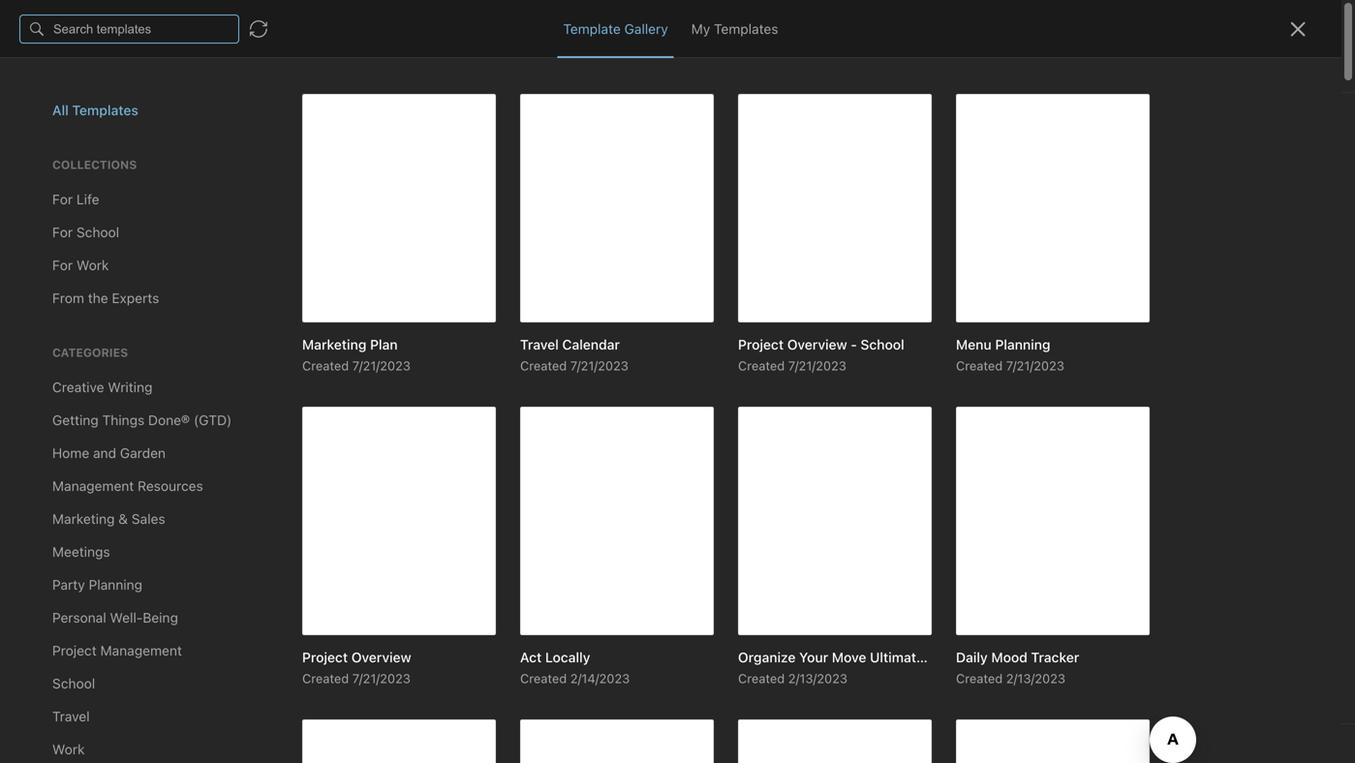 Task type: describe. For each thing, give the bounding box(es) containing it.
wanti
[[529, 391, 569, 407]]

expand note image
[[615, 12, 639, 35]]

1 horizontal spatial what
[[312, 295, 345, 311]]

2 do from the left
[[308, 507, 326, 523]]

your
[[386, 411, 414, 427]]

first notebook
[[685, 16, 772, 30]]

just
[[258, 199, 281, 213]]

just now
[[258, 199, 307, 213]]

shortcuts
[[44, 191, 104, 207]]

you're
[[365, 432, 404, 448]]

2 vertical spatial ago
[[320, 533, 341, 546]]

new for new daily tasks do now do soon for the future
[[258, 487, 286, 503]]

notebooks
[[44, 295, 112, 311]]

if
[[353, 432, 362, 448]]

read
[[294, 411, 322, 427]]

shared with me link
[[0, 350, 232, 381]]

now inside new daily tasks do now do soon for the future
[[279, 507, 305, 523]]

them
[[494, 411, 526, 427]]

1 vertical spatial minutes
[[290, 435, 334, 448]]

minutes inside daily reflection what went well? stock market what didn't go well? weather what can i improve on? luck a few minutes ago
[[290, 318, 334, 332]]

one
[[258, 432, 281, 448]]

0 horizontal spatial what
[[258, 275, 291, 291]]

tasks inside new daily tasks do now do soon for the future
[[325, 487, 361, 503]]

share button
[[1239, 8, 1309, 39]]

Search text field
[[25, 56, 207, 91]]

13 minutes ago
[[258, 533, 341, 546]]

i
[[375, 295, 378, 311]]

notebooks link
[[0, 288, 232, 319]]

reflection
[[293, 254, 354, 270]]

a inside daily reflection what went well? stock market what didn't go well? weather what can i improve on? luck a few minutes ago
[[258, 318, 264, 332]]

new for new
[[43, 111, 71, 127]]

1 well? from the left
[[328, 275, 359, 291]]

more image
[[1273, 54, 1333, 81]]

ideas
[[417, 411, 451, 427]]

Note Editor text field
[[0, 0, 1356, 764]]

note window element
[[0, 0, 1356, 764]]

a inside reading list start (and finish) all the books you've been wanti ng to read and keep your ideas about them all in one place. tip: if you're reading a physical book, take pictu...
[[459, 432, 466, 448]]

daily inside daily reflection what went well? stock market what didn't go well? weather what can i improve on? luck a few minutes ago
[[258, 254, 290, 270]]

stock
[[363, 275, 397, 291]]

new daily tasks do now do soon for the future
[[258, 487, 449, 523]]

market
[[401, 275, 444, 291]]

0 vertical spatial now
[[284, 199, 307, 213]]

ago inside daily reflection what went well? stock market what didn't go well? weather what can i improve on? luck a few minutes ago
[[337, 318, 357, 332]]

shortcuts button
[[0, 183, 232, 214]]

tasks button
[[0, 245, 232, 276]]

on?
[[435, 295, 458, 311]]

13
[[258, 533, 271, 546]]

new button
[[12, 102, 221, 137]]

untitled
[[258, 138, 309, 154]]

future
[[412, 507, 449, 523]]

trash link
[[0, 393, 232, 424]]

start
[[258, 391, 288, 407]]

you've
[[450, 391, 491, 407]]

highlight image
[[1222, 54, 1268, 81]]

0 vertical spatial all
[[367, 391, 380, 407]]

in
[[547, 411, 558, 427]]

1 vertical spatial ago
[[337, 435, 357, 448]]

place.
[[285, 432, 322, 448]]

tasks inside button
[[43, 253, 78, 269]]

2 well? from the left
[[544, 275, 575, 291]]

font size image
[[1027, 54, 1075, 81]]

2 few from the top
[[268, 435, 287, 448]]

notebook
[[714, 16, 772, 30]]

take
[[258, 452, 284, 468]]

finish)
[[324, 391, 363, 407]]

shared with me
[[43, 357, 140, 373]]

2 vertical spatial minutes
[[274, 533, 317, 546]]

me
[[120, 357, 140, 373]]

1 horizontal spatial all
[[530, 411, 543, 427]]

shared
[[43, 357, 87, 373]]



Task type: locate. For each thing, give the bounding box(es) containing it.
do left soon
[[308, 507, 326, 523]]

minutes
[[290, 318, 334, 332], [290, 435, 334, 448], [274, 533, 317, 546]]

new inside new daily tasks do now do soon for the future
[[258, 487, 286, 503]]

1 horizontal spatial new
[[258, 487, 286, 503]]

keep
[[352, 411, 382, 427]]

1 vertical spatial the
[[388, 507, 408, 523]]

a few minutes ago
[[258, 435, 357, 448]]

minutes right 13
[[274, 533, 317, 546]]

share
[[1255, 15, 1293, 31]]

new
[[43, 111, 71, 127], [258, 487, 286, 503]]

all left in
[[530, 411, 543, 427]]

home link
[[0, 152, 233, 183]]

what up 'luck'
[[448, 275, 481, 291]]

do
[[258, 507, 275, 523], [308, 507, 326, 523]]

2 horizontal spatial what
[[448, 275, 481, 291]]

new up home
[[43, 111, 71, 127]]

1 horizontal spatial well?
[[544, 275, 575, 291]]

soon
[[330, 507, 360, 523]]

minutes down weather
[[290, 318, 334, 332]]

(and
[[292, 391, 320, 407]]

upgrade image
[[75, 682, 98, 706]]

0 horizontal spatial daily
[[258, 254, 290, 270]]

pictu...
[[288, 452, 331, 468]]

with
[[91, 357, 117, 373]]

0 horizontal spatial well?
[[328, 275, 359, 291]]

weather
[[258, 295, 308, 311]]

font family image
[[932, 54, 1022, 81]]

1 vertical spatial new
[[258, 487, 286, 503]]

ago
[[337, 318, 357, 332], [337, 435, 357, 448], [320, 533, 341, 546]]

1 few from the top
[[268, 318, 287, 332]]

new down take
[[258, 487, 286, 503]]

tip:
[[326, 432, 350, 448]]

what
[[258, 275, 291, 291], [448, 275, 481, 291], [312, 295, 345, 311]]

ng
[[258, 391, 569, 427]]

settings image
[[198, 16, 221, 39]]

reading
[[258, 371, 310, 387]]

tree containing home
[[0, 152, 233, 657]]

0 horizontal spatial tasks
[[43, 253, 78, 269]]

a up take
[[258, 435, 264, 448]]

tasks up soon
[[325, 487, 361, 503]]

a down weather
[[258, 318, 264, 332]]

1 vertical spatial daily
[[290, 487, 322, 503]]

few inside daily reflection what went well? stock market what didn't go well? weather what can i improve on? luck a few minutes ago
[[268, 318, 287, 332]]

font color image
[[1080, 54, 1129, 81]]

heading level image
[[827, 54, 927, 81]]

to
[[277, 411, 290, 427]]

well? up can
[[328, 275, 359, 291]]

the right for
[[388, 507, 408, 523]]

1 horizontal spatial daily
[[290, 487, 322, 503]]

ago down soon
[[320, 533, 341, 546]]

the inside new daily tasks do now do soon for the future
[[388, 507, 408, 523]]

the
[[384, 391, 404, 407], [388, 507, 408, 523]]

all
[[367, 391, 380, 407], [530, 411, 543, 427]]

a down about
[[459, 432, 466, 448]]

physical
[[470, 432, 521, 448]]

1 vertical spatial tasks
[[325, 487, 361, 503]]

0 vertical spatial daily
[[258, 254, 290, 270]]

and
[[325, 411, 349, 427]]

insert image
[[614, 54, 644, 81]]

luck
[[462, 295, 487, 311]]

few
[[268, 318, 287, 332], [268, 435, 287, 448]]

reading list start (and finish) all the books you've been wanti ng to read and keep your ideas about them all in one place. tip: if you're reading a physical book, take pictu...
[[258, 371, 569, 468]]

home
[[43, 159, 80, 175]]

do up 13
[[258, 507, 275, 523]]

well?
[[328, 275, 359, 291], [544, 275, 575, 291]]

now right just
[[284, 199, 307, 213]]

daily reflection what went well? stock market what didn't go well? weather what can i improve on? luck a few minutes ago
[[258, 254, 575, 332]]

trash
[[43, 400, 77, 416]]

all up keep
[[367, 391, 380, 407]]

daily inside new daily tasks do now do soon for the future
[[290, 487, 322, 503]]

list
[[313, 371, 332, 387]]

few up take
[[268, 435, 287, 448]]

for
[[364, 507, 384, 523]]

been
[[494, 391, 525, 407]]

1 vertical spatial now
[[279, 507, 305, 523]]

0 horizontal spatial new
[[43, 111, 71, 127]]

notes
[[43, 221, 80, 237]]

ago down can
[[337, 318, 357, 332]]

1 vertical spatial few
[[268, 435, 287, 448]]

book,
[[524, 432, 559, 448]]

daily down pictu... on the left bottom
[[290, 487, 322, 503]]

ago down and in the bottom left of the page
[[337, 435, 357, 448]]

0 vertical spatial ago
[[337, 318, 357, 332]]

the inside reading list start (and finish) all the books you've been wanti ng to read and keep your ideas about them all in one place. tip: if you're reading a physical book, take pictu...
[[384, 391, 404, 407]]

first notebook button
[[661, 10, 779, 37]]

improve
[[382, 295, 432, 311]]

0 vertical spatial tasks
[[43, 253, 78, 269]]

0 vertical spatial minutes
[[290, 318, 334, 332]]

reading
[[408, 432, 455, 448]]

now
[[284, 199, 307, 213], [279, 507, 305, 523]]

well? right go
[[544, 275, 575, 291]]

minutes up pictu... on the left bottom
[[290, 435, 334, 448]]

1 horizontal spatial tasks
[[325, 487, 361, 503]]

go
[[524, 275, 540, 291]]

a
[[258, 318, 264, 332], [459, 432, 466, 448], [258, 435, 264, 448]]

few down weather
[[268, 318, 287, 332]]

now up 13 minutes ago in the left of the page
[[279, 507, 305, 523]]

the up your
[[384, 391, 404, 407]]

1 vertical spatial all
[[530, 411, 543, 427]]

what up weather
[[258, 275, 291, 291]]

1 do from the left
[[258, 507, 275, 523]]

about
[[454, 411, 490, 427]]

what down went
[[312, 295, 345, 311]]

0 horizontal spatial all
[[367, 391, 380, 407]]

didn't
[[485, 275, 521, 291]]

can
[[348, 295, 371, 311]]

None search field
[[25, 56, 207, 91]]

0 vertical spatial the
[[384, 391, 404, 407]]

1 horizontal spatial do
[[308, 507, 326, 523]]

tasks
[[43, 253, 78, 269], [325, 487, 361, 503]]

notes link
[[0, 214, 232, 245]]

tree
[[0, 152, 233, 657]]

0 vertical spatial few
[[268, 318, 287, 332]]

first
[[685, 16, 711, 30]]

went
[[294, 275, 325, 291]]

new inside 'popup button'
[[43, 111, 71, 127]]

0 horizontal spatial do
[[258, 507, 275, 523]]

daily up weather
[[258, 254, 290, 270]]

tasks down the notes
[[43, 253, 78, 269]]

books
[[408, 391, 446, 407]]

0 vertical spatial new
[[43, 111, 71, 127]]

daily
[[258, 254, 290, 270], [290, 487, 322, 503]]



Task type: vqa. For each thing, say whether or not it's contained in the screenshot.
search field inside the the Main Element
no



